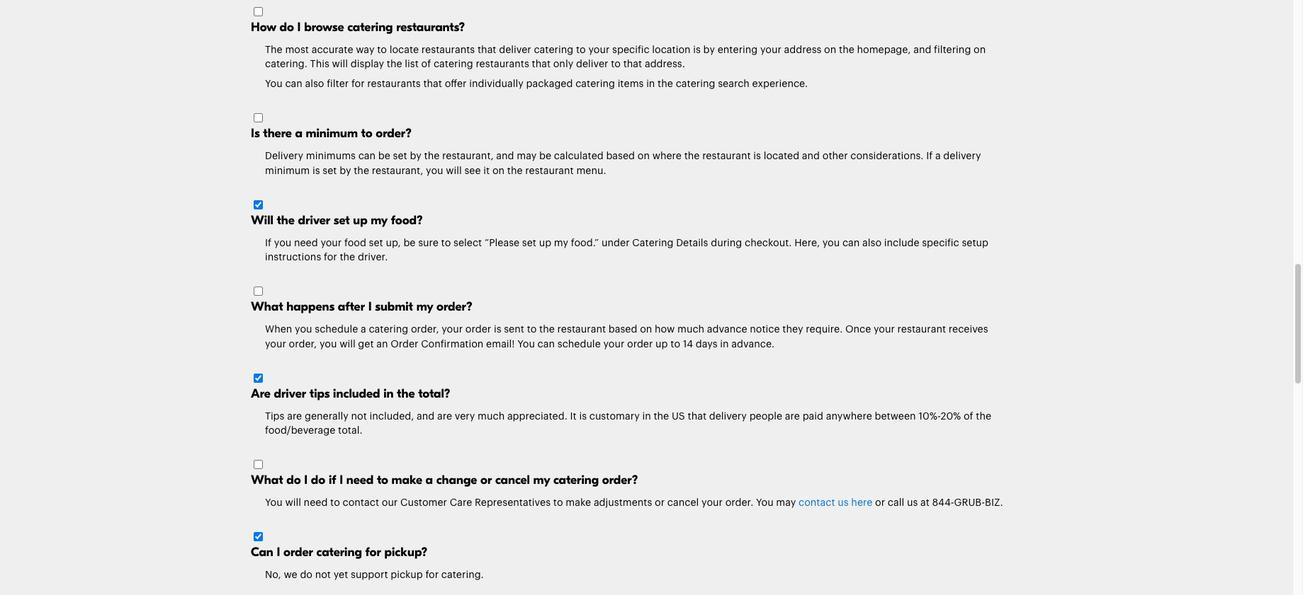 Task type: vqa. For each thing, say whether or not it's contained in the screenshot.
middle RESTAURANTS
yes



Task type: describe. For each thing, give the bounding box(es) containing it.
can down the most
[[285, 79, 302, 89]]

restaurant left located in the right of the page
[[702, 152, 751, 162]]

1 vertical spatial driver
[[274, 387, 306, 402]]

in up included,
[[383, 387, 394, 402]]

display
[[351, 59, 384, 69]]

2 us from the left
[[907, 499, 918, 509]]

of inside 'the most accurate way to locate restaurants that deliver catering to your specific location is by entering your address on the homepage, and filtering on catering. this will display the list of catering restaurants that only deliver to that address.'
[[421, 59, 431, 69]]

the most accurate way to locate restaurants that deliver catering to your specific location is by entering your address on the homepage, and filtering on catering. this will display the list of catering restaurants that only deliver to that address.
[[265, 45, 986, 69]]

see
[[464, 166, 481, 176]]

if you need your food set up, be sure to select "please set up my food." under catering details during checkout. here, you can also include specific setup instructions for the driver.
[[265, 239, 988, 263]]

1 vertical spatial deliver
[[576, 59, 608, 69]]

appreciated.
[[507, 412, 567, 422]]

to down if
[[330, 499, 340, 509]]

you down happens
[[295, 325, 312, 335]]

you will need to contact our customer care representatives to make adjustments or cancel your order. you may contact us here or call us at 844-grub-biz.
[[265, 499, 1003, 509]]

in inside when you schedule a catering order, your order is sent to the restaurant based on how much advance notice they require. once your restaurant receives your order, you will get an order confirmation email! you can schedule your order up to 14 days in advance.
[[720, 340, 729, 350]]

accurate
[[312, 45, 353, 55]]

what for what happens after i submit my order?
[[251, 300, 283, 315]]

to inside if you need your food set up, be sure to select "please set up my food." under catering details during checkout. here, you can also include specific setup instructions for the driver.
[[441, 239, 451, 249]]

us
[[672, 412, 685, 422]]

need for to
[[304, 499, 328, 509]]

experience.
[[752, 79, 808, 89]]

and inside 'the most accurate way to locate restaurants that deliver catering to your specific location is by entering your address on the homepage, and filtering on catering. this will display the list of catering restaurants that only deliver to that address.'
[[913, 45, 931, 55]]

restaurant left receives
[[897, 325, 946, 335]]

10%-
[[918, 412, 941, 422]]

generally
[[305, 412, 348, 422]]

browse
[[304, 20, 344, 35]]

get
[[358, 340, 374, 350]]

can inside if you need your food set up, be sure to select "please set up my food." under catering details during checkout. here, you can also include specific setup instructions for the driver.
[[842, 239, 860, 249]]

address.
[[645, 59, 685, 69]]

set down minimums at the left top
[[323, 166, 337, 176]]

you up can
[[265, 499, 282, 509]]

0 vertical spatial minimum
[[306, 126, 358, 141]]

filtering
[[934, 45, 971, 55]]

filter
[[327, 79, 349, 89]]

can inside delivery minimums can be set by the restaurant, and may be calculated based on where the restaurant is located and other considerations. if a delivery minimum is set by the restaurant, you will see it on the restaurant menu.
[[358, 152, 376, 162]]

and inside tips are generally not included, and are very much appreciated. it is customary in the us that delivery people are paid anywhere between 10%-20% of the food/beverage total.
[[417, 412, 435, 422]]

search
[[718, 79, 750, 89]]

catering up yet
[[316, 546, 362, 561]]

that up you can also filter for restaurants that offer individually packaged catering items in the catering search experience.
[[532, 59, 551, 69]]

is left located in the right of the page
[[753, 152, 761, 162]]

0 horizontal spatial restaurants
[[367, 79, 421, 89]]

2 vertical spatial order
[[283, 546, 313, 561]]

need for your
[[294, 239, 318, 249]]

2 horizontal spatial be
[[539, 152, 551, 162]]

on right the "it"
[[492, 166, 505, 176]]

on left where
[[638, 152, 650, 162]]

set right "please
[[522, 239, 536, 249]]

items
[[618, 79, 644, 89]]

days
[[696, 340, 718, 350]]

1 vertical spatial cancel
[[667, 499, 699, 509]]

in inside tips are generally not included, and are very much appreciated. it is customary in the us that delivery people are paid anywhere between 10%-20% of the food/beverage total.
[[642, 412, 651, 422]]

the inside when you schedule a catering order, your order is sent to the restaurant based on how much advance notice they require. once your restaurant receives your order, you will get an order confirmation email! you can schedule your order up to 14 days in advance.
[[539, 325, 555, 335]]

to down display
[[361, 126, 372, 141]]

how
[[251, 20, 276, 35]]

biz.
[[985, 499, 1003, 509]]

representatives
[[475, 499, 551, 509]]

specific inside 'the most accurate way to locate restaurants that deliver catering to your specific location is by entering your address on the homepage, and filtering on catering. this will display the list of catering restaurants that only deliver to that address.'
[[612, 45, 649, 55]]

order
[[391, 340, 418, 350]]

1 vertical spatial schedule
[[557, 340, 601, 350]]

total?
[[418, 387, 450, 402]]

paid
[[803, 412, 823, 422]]

we
[[284, 571, 297, 581]]

included,
[[370, 412, 414, 422]]

in right items
[[646, 79, 655, 89]]

2 horizontal spatial order?
[[602, 474, 638, 488]]

catering up offer
[[434, 59, 473, 69]]

delivery inside tips are generally not included, and are very much appreciated. it is customary in the us that delivery people are paid anywhere between 10%-20% of the food/beverage total.
[[709, 412, 747, 422]]

people
[[749, 412, 782, 422]]

where
[[652, 152, 682, 162]]

locate
[[389, 45, 419, 55]]

when
[[265, 325, 292, 335]]

0 vertical spatial driver
[[298, 213, 330, 228]]

may inside delivery minimums can be set by the restaurant, and may be calculated based on where the restaurant is located and other considerations. if a delivery minimum is set by the restaurant, you will see it on the restaurant menu.
[[517, 152, 537, 162]]

1 vertical spatial may
[[776, 499, 796, 509]]

catering left items
[[575, 79, 615, 89]]

adjustments
[[594, 499, 652, 509]]

catering down the address.
[[676, 79, 715, 89]]

sent
[[504, 325, 524, 335]]

for up no, we do not yet support pickup for catering.
[[365, 546, 381, 561]]

to up you can also filter for restaurants that offer individually packaged catering items in the catering search experience.
[[576, 45, 586, 55]]

when you schedule a catering order, your order is sent to the restaurant based on how much advance notice they require. once your restaurant receives your order, you will get an order confirmation email! you can schedule your order up to 14 days in advance.
[[265, 325, 988, 350]]

0 vertical spatial make
[[392, 474, 422, 488]]

way
[[356, 45, 374, 55]]

at
[[920, 499, 930, 509]]

food/beverage
[[265, 427, 335, 436]]

after
[[338, 300, 365, 315]]

restaurants?
[[396, 20, 465, 35]]

you inside when you schedule a catering order, your order is sent to the restaurant based on how much advance notice they require. once your restaurant receives your order, you will get an order confirmation email! you can schedule your order up to 14 days in advance.
[[517, 340, 535, 350]]

entering
[[718, 45, 758, 55]]

3 are from the left
[[785, 412, 800, 422]]

advance.
[[731, 340, 775, 350]]

how do i browse catering restaurants?
[[251, 20, 465, 35]]

based inside when you schedule a catering order, your order is sent to the restaurant based on how much advance notice they require. once your restaurant receives your order, you will get an order confirmation email! you can schedule your order up to 14 days in advance.
[[608, 325, 637, 335]]

no,
[[265, 571, 281, 581]]

an
[[376, 340, 388, 350]]

based inside delivery minimums can be set by the restaurant, and may be calculated based on where the restaurant is located and other considerations. if a delivery minimum is set by the restaurant, you will see it on the restaurant menu.
[[606, 152, 635, 162]]

total.
[[338, 427, 363, 436]]

change
[[436, 474, 477, 488]]

0 vertical spatial restaurant,
[[442, 152, 494, 162]]

packaged
[[526, 79, 573, 89]]

individually
[[469, 79, 523, 89]]

1 horizontal spatial by
[[410, 152, 421, 162]]

a inside when you schedule a catering order, your order is sent to the restaurant based on how much advance notice they require. once your restaurant receives your order, you will get an order confirmation email! you can schedule your order up to 14 days in advance.
[[361, 325, 366, 335]]

pickup?
[[384, 546, 427, 561]]

catering. inside 'the most accurate way to locate restaurants that deliver catering to your specific location is by entering your address on the homepage, and filtering on catering. this will display the list of catering restaurants that only deliver to that address.'
[[265, 59, 307, 69]]

tips
[[265, 412, 284, 422]]

homepage,
[[857, 45, 911, 55]]

a up the customer
[[426, 474, 433, 488]]

that up individually
[[478, 45, 496, 55]]

will inside 'the most accurate way to locate restaurants that deliver catering to your specific location is by entering your address on the homepage, and filtering on catering. this will display the list of catering restaurants that only deliver to that address.'
[[332, 59, 348, 69]]

food?
[[391, 213, 423, 228]]

1 are from the left
[[287, 412, 302, 422]]

you down the at the left of the page
[[265, 79, 282, 89]]

i right if
[[340, 474, 343, 488]]

if inside if you need your food set up, be sure to select "please set up my food." under catering details during checkout. here, you can also include specific setup instructions for the driver.
[[265, 239, 271, 249]]

0 horizontal spatial restaurant,
[[372, 166, 423, 176]]

to right representatives
[[553, 499, 563, 509]]

that inside tips are generally not included, and are very much appreciated. it is customary in the us that delivery people are paid anywhere between 10%-20% of the food/beverage total.
[[688, 412, 706, 422]]

i right after
[[368, 300, 372, 315]]

list
[[405, 59, 419, 69]]

how
[[655, 325, 675, 335]]

if
[[329, 474, 336, 488]]

that up items
[[623, 59, 642, 69]]

if inside delivery minimums can be set by the restaurant, and may be calculated based on where the restaurant is located and other considerations. if a delivery minimum is set by the restaurant, you will see it on the restaurant menu.
[[926, 152, 933, 162]]

minimums
[[306, 152, 356, 162]]

the inside if you need your food set up, be sure to select "please set up my food." under catering details during checkout. here, you can also include specific setup instructions for the driver.
[[340, 253, 355, 263]]

menu.
[[576, 166, 606, 176]]

delivery
[[265, 152, 303, 162]]

select
[[454, 239, 482, 249]]

20%
[[941, 412, 961, 422]]

this
[[310, 59, 329, 69]]

0 horizontal spatial order?
[[376, 126, 412, 141]]

my inside if you need your food set up, be sure to select "please set up my food." under catering details during checkout. here, you can also include specific setup instructions for the driver.
[[554, 239, 568, 249]]

customary
[[589, 412, 640, 422]]

14
[[683, 340, 693, 350]]

offer
[[445, 79, 467, 89]]

1 vertical spatial need
[[346, 474, 374, 488]]

is down minimums at the left top
[[312, 166, 320, 176]]

catering
[[632, 239, 673, 249]]

catering up the only
[[534, 45, 573, 55]]

1 vertical spatial catering.
[[441, 571, 484, 581]]

catering up adjustments
[[553, 474, 599, 488]]

details
[[676, 239, 708, 249]]

to up our
[[377, 474, 388, 488]]

for inside if you need your food set up, be sure to select "please set up my food." under catering details during checkout. here, you can also include specific setup instructions for the driver.
[[324, 253, 337, 263]]

1 horizontal spatial make
[[566, 499, 591, 509]]

happens
[[286, 300, 335, 315]]

for right pickup
[[425, 571, 439, 581]]

on right address
[[824, 45, 836, 55]]

to left 14
[[670, 340, 680, 350]]

considerations.
[[850, 152, 924, 162]]

contact us here link
[[799, 499, 872, 509]]

will inside when you schedule a catering order, your order is sent to the restaurant based on how much advance notice they require. once your restaurant receives your order, you will get an order confirmation email! you can schedule your order up to 14 days in advance.
[[339, 340, 355, 350]]

advance
[[707, 325, 747, 335]]

here,
[[794, 239, 820, 249]]

restaurant right sent
[[557, 325, 606, 335]]

will inside delivery minimums can be set by the restaurant, and may be calculated based on where the restaurant is located and other considerations. if a delivery minimum is set by the restaurant, you will see it on the restaurant menu.
[[446, 166, 462, 176]]

food
[[344, 239, 366, 249]]

you left get
[[320, 340, 337, 350]]

1 vertical spatial restaurants
[[476, 59, 529, 69]]

will up can i order catering for pickup?
[[285, 499, 301, 509]]

delivery minimums can be set by the restaurant, and may be calculated based on where the restaurant is located and other considerations. if a delivery minimum is set by the restaurant, you will see it on the restaurant menu.
[[265, 152, 981, 176]]

other
[[822, 152, 848, 162]]

it
[[570, 412, 577, 422]]

your inside if you need your food set up, be sure to select "please set up my food." under catering details during checkout. here, you can also include specific setup instructions for the driver.
[[321, 239, 342, 249]]

0 vertical spatial order,
[[411, 325, 439, 335]]

you up instructions
[[274, 239, 291, 249]]

anywhere
[[826, 412, 872, 422]]

is inside tips are generally not included, and are very much appreciated. it is customary in the us that delivery people are paid anywhere between 10%-20% of the food/beverage total.
[[579, 412, 587, 422]]

between
[[875, 412, 916, 422]]

0 horizontal spatial or
[[480, 474, 492, 488]]

to up items
[[611, 59, 621, 69]]

to right way
[[377, 45, 387, 55]]

call
[[888, 499, 904, 509]]

a right there
[[295, 126, 302, 141]]

1 vertical spatial order?
[[436, 300, 472, 315]]

are
[[251, 387, 271, 402]]

address
[[784, 45, 821, 55]]

you right here,
[[822, 239, 840, 249]]

1 contact from the left
[[343, 499, 379, 509]]



Task type: locate. For each thing, give the bounding box(es) containing it.
to right sent
[[527, 325, 537, 335]]

minimum up minimums at the left top
[[306, 126, 358, 141]]

can right email!
[[538, 340, 555, 350]]

0 vertical spatial not
[[351, 412, 367, 422]]

for right filter at the left of the page
[[351, 79, 365, 89]]

1 vertical spatial not
[[315, 571, 331, 581]]

what do i do if i need to make a change or cancel my catering order?
[[251, 474, 638, 488]]

0 vertical spatial also
[[305, 79, 324, 89]]

1 horizontal spatial deliver
[[576, 59, 608, 69]]

1 horizontal spatial cancel
[[667, 499, 699, 509]]

my right submit on the bottom left of page
[[416, 300, 433, 315]]

here
[[851, 499, 872, 509]]

based
[[606, 152, 635, 162], [608, 325, 637, 335]]

on inside when you schedule a catering order, your order is sent to the restaurant based on how much advance notice they require. once your restaurant receives your order, you will get an order confirmation email! you can schedule your order up to 14 days in advance.
[[640, 325, 652, 335]]

0 vertical spatial order
[[465, 325, 491, 335]]

there
[[263, 126, 292, 141]]

1 vertical spatial restaurant,
[[372, 166, 423, 176]]

calculated
[[554, 152, 603, 162]]

and
[[913, 45, 931, 55], [496, 152, 514, 162], [802, 152, 820, 162], [417, 412, 435, 422]]

2 horizontal spatial or
[[875, 499, 885, 509]]

notice
[[750, 325, 780, 335]]

i right can
[[277, 546, 280, 561]]

cancel up representatives
[[495, 474, 530, 488]]

2 vertical spatial order?
[[602, 474, 638, 488]]

is right the location
[[693, 45, 701, 55]]

will left 'see'
[[446, 166, 462, 176]]

0 horizontal spatial not
[[315, 571, 331, 581]]

0 horizontal spatial may
[[517, 152, 537, 162]]

you can also filter for restaurants that offer individually packaged catering items in the catering search experience.
[[265, 79, 808, 89]]

in down the advance
[[720, 340, 729, 350]]

catering. down the most
[[265, 59, 307, 69]]

up left the food."
[[539, 239, 551, 249]]

restaurant, up food?
[[372, 166, 423, 176]]

what for what do i do if i need to make a change or cancel my catering order?
[[251, 474, 283, 488]]

0 horizontal spatial make
[[392, 474, 422, 488]]

may right order.
[[776, 499, 796, 509]]

0 horizontal spatial specific
[[612, 45, 649, 55]]

0 horizontal spatial delivery
[[709, 412, 747, 422]]

1 vertical spatial also
[[862, 239, 881, 249]]

0 vertical spatial if
[[926, 152, 933, 162]]

1 vertical spatial by
[[410, 152, 421, 162]]

1 what from the top
[[251, 300, 283, 315]]

much up 14
[[677, 325, 704, 335]]

0 horizontal spatial catering.
[[265, 59, 307, 69]]

or right change
[[480, 474, 492, 488]]

not for included
[[351, 412, 367, 422]]

None checkbox
[[254, 7, 263, 16], [254, 287, 263, 296], [254, 461, 263, 470], [254, 7, 263, 16], [254, 287, 263, 296], [254, 461, 263, 470]]

the
[[839, 45, 854, 55], [387, 59, 402, 69], [658, 79, 673, 89], [424, 152, 440, 162], [684, 152, 700, 162], [354, 166, 369, 176], [507, 166, 523, 176], [277, 213, 295, 228], [340, 253, 355, 263], [539, 325, 555, 335], [397, 387, 415, 402], [654, 412, 669, 422], [976, 412, 991, 422]]

1 vertical spatial order,
[[289, 340, 317, 350]]

my up up, at top
[[371, 213, 388, 228]]

if down will at the left
[[265, 239, 271, 249]]

1 vertical spatial minimum
[[265, 166, 310, 176]]

0 horizontal spatial much
[[478, 412, 505, 422]]

is there a minimum to order?
[[251, 126, 412, 141]]

contact left our
[[343, 499, 379, 509]]

make left adjustments
[[566, 499, 591, 509]]

only
[[553, 59, 573, 69]]

2 vertical spatial restaurants
[[367, 79, 421, 89]]

you
[[265, 79, 282, 89], [517, 340, 535, 350], [265, 499, 282, 509], [756, 499, 773, 509]]

a up get
[[361, 325, 366, 335]]

a
[[295, 126, 302, 141], [935, 152, 941, 162], [361, 325, 366, 335], [426, 474, 433, 488]]

specific up items
[[612, 45, 649, 55]]

0 vertical spatial cancel
[[495, 474, 530, 488]]

2 what from the top
[[251, 474, 283, 488]]

based up menu.
[[606, 152, 635, 162]]

a right considerations.
[[935, 152, 941, 162]]

are
[[287, 412, 302, 422], [437, 412, 452, 422], [785, 412, 800, 422]]

need
[[294, 239, 318, 249], [346, 474, 374, 488], [304, 499, 328, 509]]

2 vertical spatial need
[[304, 499, 328, 509]]

1 horizontal spatial also
[[862, 239, 881, 249]]

catering
[[347, 20, 393, 35], [534, 45, 573, 55], [434, 59, 473, 69], [575, 79, 615, 89], [676, 79, 715, 89], [369, 325, 408, 335], [553, 474, 599, 488], [316, 546, 362, 561]]

you right order.
[[756, 499, 773, 509]]

that left offer
[[423, 79, 442, 89]]

0 horizontal spatial order,
[[289, 340, 317, 350]]

of right list
[[421, 59, 431, 69]]

up up food
[[353, 213, 367, 228]]

order left 14
[[627, 340, 653, 350]]

order up the we
[[283, 546, 313, 561]]

restaurants up individually
[[476, 59, 529, 69]]

you inside delivery minimums can be set by the restaurant, and may be calculated based on where the restaurant is located and other considerations. if a delivery minimum is set by the restaurant, you will see it on the restaurant menu.
[[426, 166, 443, 176]]

on right filtering
[[974, 45, 986, 55]]

1 vertical spatial what
[[251, 474, 283, 488]]

0 vertical spatial catering.
[[265, 59, 307, 69]]

my
[[371, 213, 388, 228], [554, 239, 568, 249], [416, 300, 433, 315], [533, 474, 550, 488]]

much inside when you schedule a catering order, your order is sent to the restaurant based on how much advance notice they require. once your restaurant receives your order, you will get an order confirmation email! you can schedule your order up to 14 days in advance.
[[677, 325, 704, 335]]

0 vertical spatial by
[[703, 45, 715, 55]]

you left 'see'
[[426, 166, 443, 176]]

or
[[480, 474, 492, 488], [655, 499, 665, 509], [875, 499, 885, 509]]

need up can i order catering for pickup?
[[304, 499, 328, 509]]

deliver up individually
[[499, 45, 531, 55]]

1 vertical spatial based
[[608, 325, 637, 335]]

0 vertical spatial much
[[677, 325, 704, 335]]

order
[[465, 325, 491, 335], [627, 340, 653, 350], [283, 546, 313, 561]]

if right considerations.
[[926, 152, 933, 162]]

2 vertical spatial by
[[339, 166, 351, 176]]

1 horizontal spatial may
[[776, 499, 796, 509]]

pickup
[[391, 571, 423, 581]]

1 horizontal spatial or
[[655, 499, 665, 509]]

do
[[280, 20, 294, 35], [286, 474, 301, 488], [311, 474, 325, 488], [300, 571, 312, 581]]

can right here,
[[842, 239, 860, 249]]

tips
[[309, 387, 330, 402]]

on
[[824, 45, 836, 55], [974, 45, 986, 55], [638, 152, 650, 162], [492, 166, 505, 176], [640, 325, 652, 335]]

1 horizontal spatial much
[[677, 325, 704, 335]]

is
[[251, 126, 260, 141]]

up inside when you schedule a catering order, your order is sent to the restaurant based on how much advance notice they require. once your restaurant receives your order, you will get an order confirmation email! you can schedule your order up to 14 days in advance.
[[655, 340, 668, 350]]

None checkbox
[[254, 114, 263, 123], [254, 200, 263, 210], [254, 374, 263, 383], [254, 533, 263, 542], [254, 114, 263, 123], [254, 200, 263, 210], [254, 374, 263, 383], [254, 533, 263, 542]]

catering up way
[[347, 20, 393, 35]]

that right us at the bottom
[[688, 412, 706, 422]]

specific inside if you need your food set up, be sure to select "please set up my food." under catering details during checkout. here, you can also include specific setup instructions for the driver.
[[922, 239, 959, 249]]

of right 20%
[[964, 412, 973, 422]]

require.
[[806, 325, 843, 335]]

confirmation
[[421, 340, 484, 350]]

2 contact from the left
[[799, 499, 835, 509]]

0 horizontal spatial also
[[305, 79, 324, 89]]

driver up tips on the bottom left of page
[[274, 387, 306, 402]]

your
[[588, 45, 610, 55], [760, 45, 781, 55], [321, 239, 342, 249], [442, 325, 463, 335], [874, 325, 895, 335], [265, 340, 286, 350], [603, 340, 624, 350], [701, 499, 723, 509]]

0 horizontal spatial order
[[283, 546, 313, 561]]

up
[[353, 213, 367, 228], [539, 239, 551, 249], [655, 340, 668, 350]]

0 vertical spatial may
[[517, 152, 537, 162]]

us left at
[[907, 499, 918, 509]]

us left the here
[[838, 499, 849, 509]]

yet
[[333, 571, 348, 581]]

0 vertical spatial up
[[353, 213, 367, 228]]

our
[[382, 499, 398, 509]]

no, we do not yet support pickup for catering.
[[265, 571, 484, 581]]

1 horizontal spatial contact
[[799, 499, 835, 509]]

also inside if you need your food set up, be sure to select "please set up my food." under catering details during checkout. here, you can also include specific setup instructions for the driver.
[[862, 239, 881, 249]]

i
[[297, 20, 301, 35], [368, 300, 372, 315], [304, 474, 308, 488], [340, 474, 343, 488], [277, 546, 280, 561]]

1 horizontal spatial are
[[437, 412, 452, 422]]

1 vertical spatial of
[[964, 412, 973, 422]]

1 vertical spatial order
[[627, 340, 653, 350]]

0 horizontal spatial if
[[265, 239, 271, 249]]

0 vertical spatial need
[[294, 239, 318, 249]]

order, up "order"
[[411, 325, 439, 335]]

1 horizontal spatial be
[[403, 239, 416, 249]]

are driver tips included in the total?
[[251, 387, 450, 402]]

during
[[711, 239, 742, 249]]

or left call
[[875, 499, 885, 509]]

minimum
[[306, 126, 358, 141], [265, 166, 310, 176]]

0 vertical spatial delivery
[[943, 152, 981, 162]]

up,
[[386, 239, 401, 249]]

will left get
[[339, 340, 355, 350]]

by down minimums at the left top
[[339, 166, 351, 176]]

set up food
[[334, 213, 350, 228]]

need up instructions
[[294, 239, 318, 249]]

1 horizontal spatial delivery
[[943, 152, 981, 162]]

most
[[285, 45, 309, 55]]

or right adjustments
[[655, 499, 665, 509]]

1 horizontal spatial schedule
[[557, 340, 601, 350]]

is up email!
[[494, 325, 501, 335]]

the
[[265, 45, 282, 55]]

food."
[[571, 239, 599, 249]]

contact left the here
[[799, 499, 835, 509]]

1 vertical spatial specific
[[922, 239, 959, 249]]

1 vertical spatial much
[[478, 412, 505, 422]]

setup
[[962, 239, 988, 249]]

for
[[351, 79, 365, 89], [324, 253, 337, 263], [365, 546, 381, 561], [425, 571, 439, 581]]

up inside if you need your food set up, be sure to select "please set up my food." under catering details during checkout. here, you can also include specific setup instructions for the driver.
[[539, 239, 551, 249]]

submit
[[375, 300, 413, 315]]

specific left setup
[[922, 239, 959, 249]]

i up the most
[[297, 20, 301, 35]]

to right sure
[[441, 239, 451, 249]]

catering inside when you schedule a catering order, your order is sent to the restaurant based on how much advance notice they require. once your restaurant receives your order, you will get an order confirmation email! you can schedule your order up to 14 days in advance.
[[369, 325, 408, 335]]

are left very
[[437, 412, 452, 422]]

on left the 'how'
[[640, 325, 652, 335]]

0 vertical spatial restaurants
[[421, 45, 475, 55]]

1 vertical spatial make
[[566, 499, 591, 509]]

0 horizontal spatial deliver
[[499, 45, 531, 55]]

"please
[[485, 239, 519, 249]]

very
[[455, 412, 475, 422]]

1 horizontal spatial order
[[465, 325, 491, 335]]

2 horizontal spatial order
[[627, 340, 653, 350]]

for right instructions
[[324, 253, 337, 263]]

be inside if you need your food set up, be sure to select "please set up my food." under catering details during checkout. here, you can also include specific setup instructions for the driver.
[[403, 239, 416, 249]]

contact
[[343, 499, 379, 509], [799, 499, 835, 509]]

not inside tips are generally not included, and are very much appreciated. it is customary in the us that delivery people are paid anywhere between 10%-20% of the food/beverage total.
[[351, 412, 367, 422]]

need inside if you need your food set up, be sure to select "please set up my food." under catering details during checkout. here, you can also include specific setup instructions for the driver.
[[294, 239, 318, 249]]

by
[[703, 45, 715, 55], [410, 152, 421, 162], [339, 166, 351, 176]]

restaurant, up 'see'
[[442, 152, 494, 162]]

1 vertical spatial if
[[265, 239, 271, 249]]

is
[[693, 45, 701, 55], [753, 152, 761, 162], [312, 166, 320, 176], [494, 325, 501, 335], [579, 412, 587, 422]]

1 horizontal spatial specific
[[922, 239, 959, 249]]

1 horizontal spatial if
[[926, 152, 933, 162]]

customer
[[400, 499, 447, 509]]

order.
[[725, 499, 753, 509]]

order?
[[376, 126, 412, 141], [436, 300, 472, 315], [602, 474, 638, 488]]

1 horizontal spatial restaurants
[[421, 45, 475, 55]]

can right minimums at the left top
[[358, 152, 376, 162]]

a inside delivery minimums can be set by the restaurant, and may be calculated based on where the restaurant is located and other considerations. if a delivery minimum is set by the restaurant, you will see it on the restaurant menu.
[[935, 152, 941, 162]]

is right it
[[579, 412, 587, 422]]

under
[[602, 239, 630, 249]]

0 horizontal spatial up
[[353, 213, 367, 228]]

not
[[351, 412, 367, 422], [315, 571, 331, 581]]

1 horizontal spatial catering.
[[441, 571, 484, 581]]

cancel left order.
[[667, 499, 699, 509]]

0 horizontal spatial by
[[339, 166, 351, 176]]

email!
[[486, 340, 515, 350]]

may left calculated on the top left of the page
[[517, 152, 537, 162]]

is inside 'the most accurate way to locate restaurants that deliver catering to your specific location is by entering your address on the homepage, and filtering on catering. this will display the list of catering restaurants that only deliver to that address.'
[[693, 45, 701, 55]]

0 horizontal spatial of
[[421, 59, 431, 69]]

can inside when you schedule a catering order, your order is sent to the restaurant based on how much advance notice they require. once your restaurant receives your order, you will get an order confirmation email! you can schedule your order up to 14 days in advance.
[[538, 340, 555, 350]]

restaurant,
[[442, 152, 494, 162], [372, 166, 423, 176]]

1 horizontal spatial order?
[[436, 300, 472, 315]]

can
[[251, 546, 273, 561]]

once
[[845, 325, 871, 335]]

2 horizontal spatial by
[[703, 45, 715, 55]]

2 horizontal spatial restaurants
[[476, 59, 529, 69]]

0 horizontal spatial cancel
[[495, 474, 530, 488]]

2 vertical spatial up
[[655, 340, 668, 350]]

restaurant down calculated on the top left of the page
[[525, 166, 574, 176]]

is inside when you schedule a catering order, your order is sent to the restaurant based on how much advance notice they require. once your restaurant receives your order, you will get an order confirmation email! you can schedule your order up to 14 days in advance.
[[494, 325, 501, 335]]

i left if
[[304, 474, 308, 488]]

may
[[517, 152, 537, 162], [776, 499, 796, 509]]

minimum down delivery
[[265, 166, 310, 176]]

be left calculated on the top left of the page
[[539, 152, 551, 162]]

are left 'paid'
[[785, 412, 800, 422]]

much inside tips are generally not included, and are very much appreciated. it is customary in the us that delivery people are paid anywhere between 10%-20% of the food/beverage total.
[[478, 412, 505, 422]]

my up representatives
[[533, 474, 550, 488]]

specific
[[612, 45, 649, 55], [922, 239, 959, 249]]

0 vertical spatial of
[[421, 59, 431, 69]]

1 us from the left
[[838, 499, 849, 509]]

driver up instructions
[[298, 213, 330, 228]]

what happens after i submit my order?
[[251, 300, 472, 315]]

by inside 'the most accurate way to locate restaurants that deliver catering to your specific location is by entering your address on the homepage, and filtering on catering. this will display the list of catering restaurants that only deliver to that address.'
[[703, 45, 715, 55]]

1 horizontal spatial not
[[351, 412, 367, 422]]

0 vertical spatial based
[[606, 152, 635, 162]]

what up when
[[251, 300, 283, 315]]

not for catering
[[315, 571, 331, 581]]

1 horizontal spatial us
[[907, 499, 918, 509]]

of inside tips are generally not included, and are very much appreciated. it is customary in the us that delivery people are paid anywhere between 10%-20% of the food/beverage total.
[[964, 412, 973, 422]]

you down sent
[[517, 340, 535, 350]]

0 horizontal spatial be
[[378, 152, 390, 162]]

0 vertical spatial what
[[251, 300, 283, 315]]

sure
[[418, 239, 439, 249]]

will
[[332, 59, 348, 69], [446, 166, 462, 176], [339, 340, 355, 350], [285, 499, 301, 509]]

make up the customer
[[392, 474, 422, 488]]

if
[[926, 152, 933, 162], [265, 239, 271, 249]]

can i order catering for pickup?
[[251, 546, 427, 561]]

set
[[393, 152, 407, 162], [323, 166, 337, 176], [334, 213, 350, 228], [369, 239, 383, 249], [522, 239, 536, 249]]

0 vertical spatial schedule
[[315, 325, 358, 335]]

set up food?
[[393, 152, 407, 162]]

also left include
[[862, 239, 881, 249]]

0 vertical spatial order?
[[376, 126, 412, 141]]

set up driver.
[[369, 239, 383, 249]]

not up total.
[[351, 412, 367, 422]]

2 are from the left
[[437, 412, 452, 422]]

1 horizontal spatial restaurant,
[[442, 152, 494, 162]]

1 vertical spatial delivery
[[709, 412, 747, 422]]

delivery inside delivery minimums can be set by the restaurant, and may be calculated based on where the restaurant is located and other considerations. if a delivery minimum is set by the restaurant, you will see it on the restaurant menu.
[[943, 152, 981, 162]]

minimum inside delivery minimums can be set by the restaurant, and may be calculated based on where the restaurant is located and other considerations. if a delivery minimum is set by the restaurant, you will see it on the restaurant menu.
[[265, 166, 310, 176]]

up down the 'how'
[[655, 340, 668, 350]]

0 vertical spatial deliver
[[499, 45, 531, 55]]

also
[[305, 79, 324, 89], [862, 239, 881, 249]]

catering.
[[265, 59, 307, 69], [441, 571, 484, 581]]

order,
[[411, 325, 439, 335], [289, 340, 317, 350]]



